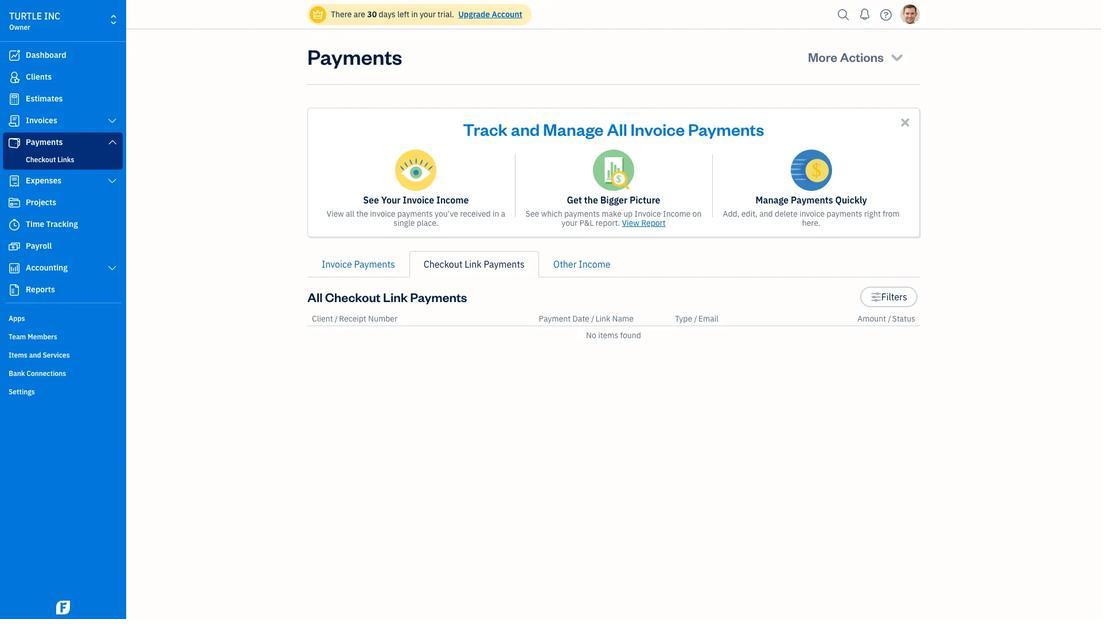 Task type: vqa. For each thing, say whether or not it's contained in the screenshot.
Data
no



Task type: locate. For each thing, give the bounding box(es) containing it.
3 / from the left
[[694, 314, 697, 324]]

/
[[335, 314, 338, 324], [591, 314, 595, 324], [694, 314, 697, 324], [888, 314, 891, 324]]

chevrondown image
[[889, 49, 905, 65]]

invoices
[[26, 115, 57, 126]]

the right all
[[356, 209, 368, 219]]

more
[[808, 49, 838, 65]]

and right track at the top of the page
[[511, 118, 540, 140]]

2 horizontal spatial payments
[[827, 209, 863, 219]]

crown image
[[312, 8, 324, 20]]

/ right 'type'
[[694, 314, 697, 324]]

chart image
[[7, 263, 21, 274]]

chevron large down image down payroll link
[[107, 264, 118, 273]]

see inside see which payments make up invoice income on your p&l report.
[[526, 209, 539, 219]]

chevron large down image for accounting
[[107, 264, 118, 273]]

manage inside the manage payments quickly add, edit, and delete invoice payments right from here.
[[756, 194, 789, 206]]

0 horizontal spatial your
[[420, 9, 436, 20]]

1 payments from the left
[[397, 209, 433, 219]]

reports
[[26, 285, 55, 295]]

team
[[9, 333, 26, 341]]

0 horizontal spatial view
[[327, 209, 344, 219]]

estimate image
[[7, 94, 21, 105]]

0 vertical spatial chevron large down image
[[107, 116, 118, 126]]

view right make
[[622, 218, 640, 228]]

and right items
[[29, 351, 41, 360]]

2 horizontal spatial income
[[663, 209, 691, 219]]

/ for type
[[694, 314, 697, 324]]

from
[[883, 209, 900, 219]]

0 vertical spatial in
[[411, 9, 418, 20]]

clients
[[26, 72, 52, 82]]

2 horizontal spatial link
[[596, 314, 611, 324]]

payments for income
[[397, 209, 433, 219]]

all checkout link payments
[[307, 289, 467, 305]]

payments link
[[3, 133, 123, 153]]

checkout for checkout link payments
[[424, 259, 463, 270]]

income right other
[[579, 259, 611, 270]]

invoice right delete
[[800, 209, 825, 219]]

1 horizontal spatial link
[[465, 259, 482, 270]]

estimates
[[26, 94, 63, 104]]

2 invoice from the left
[[800, 209, 825, 219]]

main element
[[0, 0, 155, 620]]

the
[[584, 194, 598, 206], [356, 209, 368, 219]]

0 horizontal spatial in
[[411, 9, 418, 20]]

1 vertical spatial manage
[[756, 194, 789, 206]]

trial.
[[438, 9, 454, 20]]

see
[[363, 194, 379, 206], [526, 209, 539, 219]]

1 vertical spatial chevron large down image
[[107, 138, 118, 147]]

all up get the bigger picture on the top of the page
[[607, 118, 627, 140]]

payments down your
[[397, 209, 433, 219]]

2 horizontal spatial and
[[760, 209, 773, 219]]

all
[[346, 209, 355, 219]]

client
[[312, 314, 333, 324]]

payment date / link name
[[539, 314, 634, 324]]

0 vertical spatial see
[[363, 194, 379, 206]]

single
[[394, 218, 415, 228]]

expenses link
[[3, 171, 123, 192]]

and right the edit,
[[760, 209, 773, 219]]

view left all
[[327, 209, 344, 219]]

chevron large down image inside the invoices "link"
[[107, 116, 118, 126]]

0 vertical spatial checkout
[[26, 155, 56, 164]]

0 horizontal spatial payments
[[397, 209, 433, 219]]

expense image
[[7, 176, 21, 187]]

invoice payments link
[[307, 251, 409, 278]]

0 horizontal spatial the
[[356, 209, 368, 219]]

0 vertical spatial all
[[607, 118, 627, 140]]

turtle inc owner
[[9, 10, 60, 32]]

1 horizontal spatial checkout
[[325, 289, 381, 305]]

1 vertical spatial and
[[760, 209, 773, 219]]

inc
[[44, 10, 60, 22]]

chevron large down image inside "payments" link
[[107, 138, 118, 147]]

payments down quickly
[[827, 209, 863, 219]]

payments for add,
[[827, 209, 863, 219]]

get the bigger picture
[[567, 194, 661, 206]]

chevron large down image for payments
[[107, 138, 118, 147]]

see for which
[[526, 209, 539, 219]]

link up 'items'
[[596, 314, 611, 324]]

2 / from the left
[[591, 314, 595, 324]]

payroll
[[26, 241, 52, 251]]

0 horizontal spatial income
[[436, 194, 469, 206]]

chevron large down image up chevron large down icon
[[107, 138, 118, 147]]

your left p&l
[[562, 218, 578, 228]]

1 vertical spatial the
[[356, 209, 368, 219]]

invoice down your
[[370, 209, 395, 219]]

1 horizontal spatial income
[[579, 259, 611, 270]]

1 vertical spatial see
[[526, 209, 539, 219]]

chevron large down image down estimates link
[[107, 116, 118, 126]]

link down received
[[465, 259, 482, 270]]

edit,
[[742, 209, 758, 219]]

1 horizontal spatial manage
[[756, 194, 789, 206]]

/ right client
[[335, 314, 338, 324]]

see your invoice income view all the invoice payments you've received in a single place.
[[327, 194, 506, 228]]

in
[[411, 9, 418, 20], [493, 209, 499, 219]]

your left trial.
[[420, 9, 436, 20]]

income
[[436, 194, 469, 206], [663, 209, 691, 219], [579, 259, 611, 270]]

go to help image
[[877, 6, 895, 23]]

which
[[541, 209, 563, 219]]

0 vertical spatial income
[[436, 194, 469, 206]]

invoice inside the manage payments quickly add, edit, and delete invoice payments right from here.
[[800, 209, 825, 219]]

there are 30 days left in your trial. upgrade account
[[331, 9, 522, 20]]

invoice inside 'link'
[[322, 259, 352, 270]]

checkout down place.
[[424, 259, 463, 270]]

1 horizontal spatial the
[[584, 194, 598, 206]]

your inside see which payments make up invoice income on your p&l report.
[[562, 218, 578, 228]]

1 vertical spatial all
[[307, 289, 323, 305]]

1 vertical spatial income
[[663, 209, 691, 219]]

4 / from the left
[[888, 314, 891, 324]]

in left a
[[493, 209, 499, 219]]

owner
[[9, 23, 30, 32]]

checkout links
[[26, 155, 74, 164]]

make
[[602, 209, 622, 219]]

2 vertical spatial chevron large down image
[[107, 264, 118, 273]]

are
[[354, 9, 365, 20]]

chevron large down image
[[107, 116, 118, 126], [107, 138, 118, 147], [107, 264, 118, 273]]

invoices link
[[3, 111, 123, 131]]

and for services
[[29, 351, 41, 360]]

payments inside see your invoice income view all the invoice payments you've received in a single place.
[[397, 209, 433, 219]]

0 horizontal spatial checkout
[[26, 155, 56, 164]]

checkout for checkout links
[[26, 155, 56, 164]]

payments inside see which payments make up invoice income on your p&l report.
[[564, 209, 600, 219]]

manage
[[543, 118, 604, 140], [756, 194, 789, 206]]

expenses
[[26, 176, 62, 186]]

and inside the manage payments quickly add, edit, and delete invoice payments right from here.
[[760, 209, 773, 219]]

checkout inside main 'element'
[[26, 155, 56, 164]]

1 invoice from the left
[[370, 209, 395, 219]]

checkout links link
[[5, 153, 120, 167]]

0 vertical spatial manage
[[543, 118, 604, 140]]

2 payments from the left
[[564, 209, 600, 219]]

income up 'you've'
[[436, 194, 469, 206]]

1 horizontal spatial your
[[562, 218, 578, 228]]

checkout up 'expenses'
[[26, 155, 56, 164]]

invoice
[[631, 118, 685, 140], [403, 194, 434, 206], [635, 209, 661, 219], [322, 259, 352, 270]]

see your invoice income image
[[395, 150, 437, 191]]

1 chevron large down image from the top
[[107, 116, 118, 126]]

2 horizontal spatial checkout
[[424, 259, 463, 270]]

2 vertical spatial and
[[29, 351, 41, 360]]

checkout
[[26, 155, 56, 164], [424, 259, 463, 270], [325, 289, 381, 305]]

1 horizontal spatial in
[[493, 209, 499, 219]]

no
[[586, 330, 596, 341]]

and inside main 'element'
[[29, 351, 41, 360]]

payments down the get
[[564, 209, 600, 219]]

1 horizontal spatial see
[[526, 209, 539, 219]]

track
[[463, 118, 508, 140]]

accounting link
[[3, 258, 123, 279]]

3 payments from the left
[[827, 209, 863, 219]]

projects
[[26, 197, 56, 208]]

received
[[460, 209, 491, 219]]

/ for client
[[335, 314, 338, 324]]

payments inside the invoice payments 'link'
[[354, 259, 395, 270]]

1 vertical spatial link
[[383, 289, 408, 305]]

payments inside the manage payments quickly add, edit, and delete invoice payments right from here.
[[791, 194, 833, 206]]

0 horizontal spatial invoice
[[370, 209, 395, 219]]

reports link
[[3, 280, 123, 301]]

invoice inside see your invoice income view all the invoice payments you've received in a single place.
[[403, 194, 434, 206]]

see left your
[[363, 194, 379, 206]]

settings
[[9, 388, 35, 396]]

right
[[864, 209, 881, 219]]

all up client
[[307, 289, 323, 305]]

0 vertical spatial your
[[420, 9, 436, 20]]

checkout up receipt
[[325, 289, 381, 305]]

0 horizontal spatial manage
[[543, 118, 604, 140]]

1 vertical spatial your
[[562, 218, 578, 228]]

up
[[624, 209, 633, 219]]

picture
[[630, 194, 661, 206]]

invoice payments
[[322, 259, 395, 270]]

3 chevron large down image from the top
[[107, 264, 118, 273]]

invoice inside see your invoice income view all the invoice payments you've received in a single place.
[[370, 209, 395, 219]]

1 horizontal spatial and
[[511, 118, 540, 140]]

see inside see your invoice income view all the invoice payments you've received in a single place.
[[363, 194, 379, 206]]

invoice for payments
[[800, 209, 825, 219]]

the right the get
[[584, 194, 598, 206]]

2 vertical spatial link
[[596, 314, 611, 324]]

1 vertical spatial in
[[493, 209, 499, 219]]

search image
[[835, 6, 853, 23]]

type
[[675, 314, 692, 324]]

/ right date
[[591, 314, 595, 324]]

checkout link payments link
[[409, 251, 539, 278]]

1 / from the left
[[335, 314, 338, 324]]

0 vertical spatial and
[[511, 118, 540, 140]]

payments inside the manage payments quickly add, edit, and delete invoice payments right from here.
[[827, 209, 863, 219]]

manage payments quickly add, edit, and delete invoice payments right from here.
[[723, 194, 900, 228]]

left
[[397, 9, 410, 20]]

1 vertical spatial checkout
[[424, 259, 463, 270]]

2 vertical spatial income
[[579, 259, 611, 270]]

report.
[[596, 218, 620, 228]]

1 horizontal spatial invoice
[[800, 209, 825, 219]]

see left which
[[526, 209, 539, 219]]

income left on
[[663, 209, 691, 219]]

account
[[492, 9, 522, 20]]

0 horizontal spatial and
[[29, 351, 41, 360]]

in right left at the left of the page
[[411, 9, 418, 20]]

report image
[[7, 285, 21, 296]]

/ left status
[[888, 314, 891, 324]]

1 horizontal spatial all
[[607, 118, 627, 140]]

income inside the other income link
[[579, 259, 611, 270]]

dashboard link
[[3, 45, 123, 66]]

see for your
[[363, 194, 379, 206]]

income inside see your invoice income view all the invoice payments you've received in a single place.
[[436, 194, 469, 206]]

0 horizontal spatial see
[[363, 194, 379, 206]]

2 chevron large down image from the top
[[107, 138, 118, 147]]

manage payments quickly image
[[791, 150, 832, 191]]

1 horizontal spatial view
[[622, 218, 640, 228]]

1 horizontal spatial payments
[[564, 209, 600, 219]]

link up number
[[383, 289, 408, 305]]



Task type: describe. For each thing, give the bounding box(es) containing it.
payment
[[539, 314, 571, 324]]

invoice image
[[7, 115, 21, 127]]

estimates link
[[3, 89, 123, 110]]

more actions button
[[798, 43, 916, 71]]

team members
[[9, 333, 57, 341]]

accounting
[[26, 263, 68, 273]]

services
[[43, 351, 70, 360]]

settings image
[[871, 290, 882, 304]]

the inside see your invoice income view all the invoice payments you've received in a single place.
[[356, 209, 368, 219]]

connections
[[27, 369, 66, 378]]

get
[[567, 194, 582, 206]]

amount
[[858, 314, 886, 324]]

items and services link
[[3, 346, 123, 364]]

number
[[368, 314, 398, 324]]

links
[[57, 155, 74, 164]]

place.
[[417, 218, 438, 228]]

amount / status
[[858, 314, 916, 324]]

settings link
[[3, 383, 123, 400]]

view inside see your invoice income view all the invoice payments you've received in a single place.
[[327, 209, 344, 219]]

your
[[381, 194, 401, 206]]

bank
[[9, 369, 25, 378]]

receipt
[[339, 314, 366, 324]]

chevron large down image
[[107, 177, 118, 186]]

0 horizontal spatial link
[[383, 289, 408, 305]]

report
[[641, 218, 666, 228]]

close image
[[899, 116, 912, 129]]

payment date button
[[539, 314, 590, 324]]

team members link
[[3, 328, 123, 345]]

amount button
[[858, 314, 886, 324]]

items
[[9, 351, 27, 360]]

other income link
[[539, 251, 625, 278]]

income inside see which payments make up invoice income on your p&l report.
[[663, 209, 691, 219]]

more actions
[[808, 49, 884, 65]]

time tracking
[[26, 219, 78, 229]]

filters
[[882, 291, 907, 303]]

status
[[892, 314, 916, 324]]

date
[[573, 314, 590, 324]]

checkout link payments
[[424, 259, 525, 270]]

0 vertical spatial link
[[465, 259, 482, 270]]

payroll link
[[3, 236, 123, 257]]

dashboard
[[26, 50, 66, 60]]

other income
[[553, 259, 611, 270]]

apps
[[9, 314, 25, 323]]

projects link
[[3, 193, 123, 213]]

30
[[367, 9, 377, 20]]

upgrade account link
[[456, 9, 522, 20]]

members
[[28, 333, 57, 341]]

on
[[693, 209, 702, 219]]

2 vertical spatial checkout
[[325, 289, 381, 305]]

items
[[598, 330, 619, 341]]

and for manage
[[511, 118, 540, 140]]

client / receipt number
[[312, 314, 398, 324]]

a
[[501, 209, 506, 219]]

invoice for your
[[370, 209, 395, 219]]

apps link
[[3, 310, 123, 327]]

see which payments make up invoice income on your p&l report.
[[526, 209, 702, 228]]

time
[[26, 219, 44, 229]]

track and manage all invoice payments
[[463, 118, 764, 140]]

upgrade
[[458, 9, 490, 20]]

found
[[620, 330, 641, 341]]

you've
[[435, 209, 458, 219]]

/ for amount
[[888, 314, 891, 324]]

quickly
[[836, 194, 867, 206]]

other
[[553, 259, 577, 270]]

name
[[612, 314, 634, 324]]

client image
[[7, 72, 21, 83]]

delete
[[775, 209, 798, 219]]

0 vertical spatial the
[[584, 194, 598, 206]]

email
[[699, 314, 719, 324]]

money image
[[7, 241, 21, 252]]

add,
[[723, 209, 740, 219]]

actions
[[840, 49, 884, 65]]

in inside see your invoice income view all the invoice payments you've received in a single place.
[[493, 209, 499, 219]]

notifications image
[[856, 3, 874, 26]]

type / email
[[675, 314, 719, 324]]

p&l
[[580, 218, 594, 228]]

project image
[[7, 197, 21, 209]]

timer image
[[7, 219, 21, 231]]

filters button
[[861, 287, 918, 307]]

invoice inside see which payments make up invoice income on your p&l report.
[[635, 209, 661, 219]]

payment image
[[7, 137, 21, 149]]

get the bigger picture image
[[593, 150, 634, 191]]

items and services
[[9, 351, 70, 360]]

bigger
[[600, 194, 628, 206]]

tracking
[[46, 219, 78, 229]]

dashboard image
[[7, 50, 21, 61]]

turtle
[[9, 10, 42, 22]]

no items found
[[586, 330, 641, 341]]

freshbooks image
[[54, 601, 72, 615]]

payments inside main 'element'
[[26, 137, 63, 147]]

here.
[[802, 218, 821, 228]]

payments inside checkout link payments link
[[484, 259, 525, 270]]

chevron large down image for invoices
[[107, 116, 118, 126]]

days
[[379, 9, 396, 20]]

0 horizontal spatial all
[[307, 289, 323, 305]]



